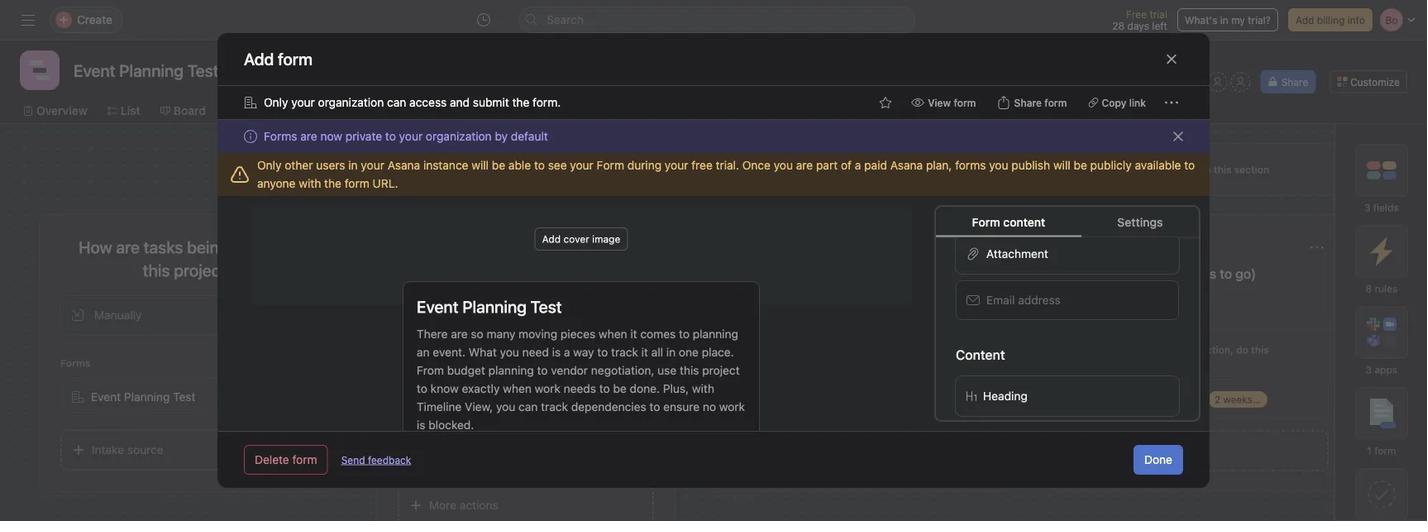 Task type: vqa. For each thing, say whether or not it's contained in the screenshot.
bottommost with
yes



Task type: locate. For each thing, give the bounding box(es) containing it.
event
[[762, 266, 796, 282], [1125, 266, 1159, 282], [951, 394, 977, 405], [1289, 394, 1315, 405]]

share for share
[[1282, 76, 1309, 88]]

8 rules
[[1366, 283, 1398, 294]]

are inside only other users in your asana instance will be able to see your form during your free trial.  once you are part of a paid asana plan, forms you publish will be publicly available to anyone with the form url.
[[797, 158, 813, 172]]

by... up done button
[[1179, 392, 1202, 405]]

form right delete
[[292, 453, 317, 467]]

0 vertical spatial planning
[[463, 297, 527, 316]]

go) right (2 on the bottom right of page
[[1236, 266, 1257, 282]]

this
[[500, 344, 518, 356], [838, 344, 856, 356], [914, 344, 932, 356], [1175, 344, 1193, 356], [1252, 344, 1270, 356], [680, 364, 699, 377]]

send feedback
[[341, 454, 411, 466]]

delete form
[[255, 453, 317, 467]]

when right place.
[[739, 344, 766, 356]]

0 horizontal spatial planning
[[489, 364, 534, 377]]

1 horizontal spatial a
[[855, 158, 862, 172]]

when tasks move to this section, do this automatically: down '4 incomplete tasks'
[[739, 344, 932, 371]]

event planning test inside add form dialog
[[417, 297, 562, 316]]

0 vertical spatial add
[[1296, 14, 1315, 26]]

2 horizontal spatial in
[[1221, 14, 1229, 26]]

submit
[[473, 96, 509, 109]]

this up 1 month before event
[[914, 344, 932, 356]]

what
[[562, 344, 585, 356]]

only other users in your asana instance will be able to see your form during your free trial.  once you are part of a paid asana plan, forms you publish will be publicly available to anyone with the form url.
[[257, 158, 1196, 190]]

3 for 3 fields
[[1365, 202, 1371, 213]]

with down other
[[299, 177, 321, 190]]

0 horizontal spatial incomplete
[[425, 301, 477, 313]]

it left comes
[[631, 327, 638, 341]]

when down when tasks move to this section, what should happen automatically?
[[503, 382, 532, 395]]

1 vertical spatial weeks
[[1224, 394, 1253, 405]]

timeline inside there are so many moving pieces when it comes to planning an event. what you need is a way to track it all in one place. from budget planning to vendor negotiation, use this project to know exactly when work needs to be done. plus, with timeline view, you can track dependencies to ensure no work is blocked.
[[417, 400, 462, 414]]

with inside there are so many moving pieces when it comes to planning an event. what you need is a way to track it all in one place. from budget planning to vendor negotiation, use this project to know exactly when work needs to be done. plus, with timeline view, you can track dependencies to ensure no work is blocked.
[[692, 382, 715, 395]]

tasks up this project? on the left of the page
[[144, 237, 183, 257]]

to left see
[[534, 158, 545, 172]]

this up the "2 weeks before event"
[[1252, 344, 1270, 356]]

rules
[[1375, 283, 1398, 294]]

0 vertical spatial weeks
[[1178, 266, 1217, 282]]

forms are now private to your organization by default
[[264, 129, 548, 143]]

track up negotiation,
[[611, 345, 639, 359]]

1 horizontal spatial work
[[720, 400, 745, 414]]

tasks down the there
[[431, 344, 457, 356]]

go) for nearing event (2 weeks to go)
[[1236, 266, 1257, 282]]

share inside button
[[1282, 76, 1309, 88]]

event
[[417, 297, 459, 316], [91, 390, 121, 404]]

add form
[[244, 49, 313, 69]]

3 incomplete from the left
[[1102, 301, 1153, 313]]

set
[[766, 392, 784, 405], [1104, 392, 1121, 405], [429, 396, 447, 409]]

pre-event (1 month to go) button
[[735, 259, 992, 289]]

view form
[[928, 97, 977, 108]]

3 left fields
[[1365, 202, 1371, 213]]

asana up url.
[[388, 158, 420, 172]]

1 when tasks move to this section, do this automatically: from the left
[[739, 344, 932, 371]]

go) right (1
[[873, 266, 893, 282]]

tasks
[[144, 237, 183, 257], [819, 301, 844, 313], [1156, 301, 1181, 313], [431, 344, 457, 356], [769, 344, 794, 356], [1106, 344, 1132, 356]]

list
[[121, 104, 140, 117]]

tasks down '4 incomplete tasks'
[[769, 344, 794, 356]]

1 horizontal spatial planning
[[693, 327, 739, 341]]

can inside there are so many moving pieces when it comes to planning an event. what you need is a way to track it all in one place. from budget planning to vendor negotiation, use this project to know exactly when work needs to be done. plus, with timeline view, you can track dependencies to ensure no work is blocked.
[[519, 400, 538, 414]]

0 horizontal spatial event
[[91, 390, 121, 404]]

event inside button
[[91, 390, 121, 404]]

0 horizontal spatial it
[[631, 327, 638, 341]]

work right the no
[[720, 400, 745, 414]]

move up automatically?
[[460, 344, 485, 356]]

0 horizontal spatial by...
[[842, 392, 864, 405]]

3
[[1365, 202, 1371, 213], [1366, 364, 1373, 376]]

left
[[1153, 20, 1168, 31]]

will right publish
[[1054, 158, 1071, 172]]

1 vertical spatial organization
[[426, 129, 492, 143]]

organization
[[318, 96, 384, 109], [426, 129, 492, 143]]

3 when from the left
[[1076, 344, 1104, 356]]

2 before from the left
[[1256, 394, 1286, 405]]

1 horizontal spatial incomplete
[[764, 301, 816, 313]]

1 horizontal spatial section,
[[858, 344, 897, 356]]

image
[[592, 233, 621, 245]]

1 horizontal spatial with
[[692, 382, 715, 395]]

0 vertical spatial with
[[299, 177, 321, 190]]

part
[[817, 158, 838, 172]]

event inside add form dialog
[[417, 297, 459, 316]]

2 horizontal spatial when
[[1076, 344, 1104, 356]]

1 horizontal spatial planning
[[463, 297, 527, 316]]

(1
[[799, 266, 811, 282]]

set assignee
[[429, 396, 498, 409]]

billing
[[1318, 14, 1345, 26]]

to down 2 incomplete tasks
[[1163, 344, 1173, 356]]

2 incomplete from the left
[[764, 301, 816, 313]]

0 vertical spatial when
[[599, 327, 628, 341]]

1 vertical spatial the
[[324, 177, 342, 190]]

0 vertical spatial the
[[512, 96, 530, 109]]

0 horizontal spatial test
[[173, 390, 196, 404]]

add to starred image inside add form dialog
[[879, 96, 893, 109]]

are inside there are so many moving pieces when it comes to planning an event. what you need is a way to track it all in one place. from budget planning to vendor negotiation, use this project to know exactly when work needs to be done. plus, with timeline view, you can track dependencies to ensure no work is blocked.
[[451, 327, 468, 341]]

are right the "how"
[[116, 237, 140, 257]]

incomplete up the there
[[425, 301, 477, 313]]

0 horizontal spatial with
[[299, 177, 321, 190]]

0 horizontal spatial set complete by...
[[766, 392, 864, 405]]

form inside only other users in your asana instance will be able to see your form during your free trial.  once you are part of a paid asana plan, forms you publish will be publicly available to anyone with the form url.
[[597, 158, 625, 172]]

weeks
[[1178, 266, 1217, 282], [1224, 394, 1253, 405]]

when up should
[[599, 327, 628, 341]]

0 horizontal spatial before
[[918, 394, 948, 405]]

0 horizontal spatial month
[[814, 266, 853, 282]]

to up one
[[679, 327, 690, 341]]

board
[[174, 104, 206, 117]]

1 horizontal spatial before
[[1256, 394, 1286, 405]]

2 horizontal spatial 1
[[1368, 445, 1372, 457]]

0 horizontal spatial when
[[503, 382, 532, 395]]

1 vertical spatial only
[[257, 158, 282, 172]]

1 vertical spatial 3
[[1366, 364, 1373, 376]]

this project?
[[143, 261, 234, 280]]

3 for 3 apps
[[1366, 364, 1373, 376]]

this down many
[[500, 344, 518, 356]]

1 automatically: from the left
[[739, 359, 806, 371]]

1 horizontal spatial when
[[739, 344, 766, 356]]

move down 2 incomplete tasks
[[1135, 344, 1160, 356]]

2 section, from the left
[[858, 344, 897, 356]]

0 horizontal spatial forms
[[60, 357, 90, 369]]

it
[[631, 327, 638, 341], [642, 345, 648, 359]]

content
[[956, 347, 1006, 363]]

2 will from the left
[[1054, 158, 1071, 172]]

you down many
[[500, 345, 519, 359]]

1 vertical spatial a
[[564, 345, 570, 359]]

forms
[[264, 129, 297, 143], [60, 357, 90, 369]]

2 set complete by... from the left
[[1104, 392, 1202, 405]]

3 fields
[[1365, 202, 1400, 213]]

2 weeks before event
[[1215, 394, 1315, 405]]

0 vertical spatial event planning test
[[417, 297, 562, 316]]

add to starred image
[[254, 64, 268, 77], [879, 96, 893, 109]]

0 vertical spatial work
[[535, 382, 561, 395]]

calendar link
[[305, 102, 368, 120]]

0 horizontal spatial go)
[[873, 266, 893, 282]]

publish
[[1012, 158, 1051, 172]]

form for view form
[[954, 97, 977, 108]]

see
[[548, 158, 567, 172]]

planning down need
[[489, 364, 534, 377]]

feedback
[[368, 454, 411, 466]]

1 vertical spatial can
[[519, 400, 538, 414]]

3 section, from the left
[[1196, 344, 1234, 356]]

2 asana from the left
[[891, 158, 923, 172]]

0 vertical spatial is
[[552, 345, 561, 359]]

how are tasks being added to this project?
[[79, 237, 299, 280]]

only up anyone
[[257, 158, 282, 172]]

you
[[774, 158, 793, 172], [990, 158, 1009, 172], [500, 345, 519, 359], [496, 400, 516, 414]]

be inside there are so many moving pieces when it comes to planning an event. what you need is a way to track it all in one place. from budget planning to vendor negotiation, use this project to know exactly when work needs to be done. plus, with timeline view, you can track dependencies to ensure no work is blocked.
[[613, 382, 627, 395]]

to
[[385, 129, 396, 143], [534, 158, 545, 172], [1185, 158, 1196, 172], [284, 237, 299, 257], [857, 266, 869, 282], [1220, 266, 1233, 282], [679, 327, 690, 341], [488, 344, 498, 356], [826, 344, 835, 356], [1163, 344, 1173, 356], [598, 345, 608, 359], [537, 364, 548, 377], [417, 382, 428, 395], [600, 382, 610, 395], [650, 400, 660, 414]]

add left the cover
[[542, 233, 561, 245]]

to inside when tasks move to this section, what should happen automatically?
[[488, 344, 498, 356]]

2 move from the left
[[797, 344, 823, 356]]

overview up 1 incomplete task
[[398, 266, 455, 282]]

1 horizontal spatial in
[[667, 345, 676, 359]]

1 horizontal spatial organization
[[426, 129, 492, 143]]

form down apps
[[1375, 445, 1397, 457]]

the left form.
[[512, 96, 530, 109]]

month
[[814, 266, 853, 282], [885, 394, 915, 405]]

section, inside when tasks move to this section, what should happen automatically?
[[521, 344, 559, 356]]

1 horizontal spatial add
[[1296, 14, 1315, 26]]

to inside how are tasks being added to this project?
[[284, 237, 299, 257]]

2 automatically: from the left
[[1076, 359, 1144, 371]]

1 vertical spatial event planning test
[[91, 390, 196, 404]]

incomplete right 4
[[764, 301, 816, 313]]

0 horizontal spatial add
[[542, 233, 561, 245]]

this down one
[[680, 364, 699, 377]]

add for add cover image
[[542, 233, 561, 245]]

4 incomplete tasks
[[755, 301, 844, 313]]

share up publish
[[1015, 97, 1042, 108]]

1 go) from the left
[[873, 266, 893, 282]]

0 vertical spatial in
[[1221, 14, 1229, 26]]

forms inside add form dialog
[[264, 129, 297, 143]]

are for forms are now private to your organization by default
[[301, 129, 317, 143]]

to right (2 on the bottom right of page
[[1220, 266, 1233, 282]]

is left blocked.
[[417, 418, 426, 432]]

2 horizontal spatial move
[[1135, 344, 1160, 356]]

you right view,
[[496, 400, 516, 414]]

2 go) from the left
[[1236, 266, 1257, 282]]

during
[[628, 158, 662, 172]]

timeline image
[[30, 60, 50, 80]]

0 horizontal spatial weeks
[[1178, 266, 1217, 282]]

close this dialog image
[[1166, 53, 1179, 66]]

do
[[899, 344, 912, 356], [1237, 344, 1249, 356]]

in right "all"
[[667, 345, 676, 359]]

0 vertical spatial organization
[[318, 96, 384, 109]]

0 vertical spatial only
[[264, 96, 288, 109]]

3 left apps
[[1366, 364, 1373, 376]]

0 horizontal spatial section,
[[521, 344, 559, 356]]

0 horizontal spatial event planning test
[[91, 390, 196, 404]]

your left 'calendar'
[[291, 96, 315, 109]]

0 vertical spatial month
[[814, 266, 853, 282]]

0 horizontal spatial planning
[[124, 390, 170, 404]]

0 vertical spatial track
[[611, 345, 639, 359]]

section,
[[521, 344, 559, 356], [858, 344, 897, 356], [1196, 344, 1234, 356]]

work down vendor
[[535, 382, 561, 395]]

add to starred image left view
[[879, 96, 893, 109]]

share
[[1282, 76, 1309, 88], [1015, 97, 1042, 108]]

overview down timeline icon at left top
[[36, 104, 88, 117]]

section, for nearing event (2 weeks to go)
[[1196, 344, 1234, 356]]

form left copy
[[1045, 97, 1068, 108]]

nearing event (2 weeks to go)
[[1073, 266, 1257, 282]]

1 when from the left
[[401, 344, 429, 356]]

1 horizontal spatial overview
[[398, 266, 455, 282]]

are for how are tasks being added to this project?
[[116, 237, 140, 257]]

add for add billing info
[[1296, 14, 1315, 26]]

1 set complete by... from the left
[[766, 392, 864, 405]]

nearing event (2 weeks to go) button
[[1073, 259, 1329, 289]]

automatically: for nearing
[[1076, 359, 1144, 371]]

to down from
[[417, 382, 428, 395]]

go) inside button
[[873, 266, 893, 282]]

a inside only other users in your asana instance will be able to see your form during your free trial.  once you are part of a paid asana plan, forms you publish will be publicly available to anyone with the form url.
[[855, 158, 862, 172]]

can left access
[[387, 96, 406, 109]]

to inside button
[[1220, 266, 1233, 282]]

delete
[[255, 453, 289, 467]]

0 horizontal spatial move
[[460, 344, 485, 356]]

when tasks move to this section, do this automatically: for weeks
[[1076, 344, 1270, 371]]

be left able
[[492, 158, 506, 172]]

assignee
[[450, 396, 498, 409]]

form left content
[[972, 215, 1001, 229]]

only inside only other users in your asana instance will be able to see your form during your free trial.  once you are part of a paid asana plan, forms you publish will be publicly available to anyone with the form url.
[[257, 158, 282, 172]]

access
[[410, 96, 447, 109]]

share inside button
[[1015, 97, 1042, 108]]

when up happen
[[401, 344, 429, 356]]

when
[[401, 344, 429, 356], [739, 344, 766, 356], [1076, 344, 1104, 356]]

automatically: down 2 incomplete tasks
[[1076, 359, 1144, 371]]

2 by... from the left
[[1179, 392, 1202, 405]]

2 horizontal spatial set
[[1104, 392, 1121, 405]]

automatically?
[[440, 359, 509, 371]]

timeline down the add form
[[239, 104, 285, 117]]

2 when tasks move to this section, do this automatically: from the left
[[1076, 344, 1270, 371]]

automatically: right place.
[[739, 359, 806, 371]]

search
[[547, 13, 584, 26]]

2 when from the left
[[739, 344, 766, 356]]

one
[[679, 345, 699, 359]]

1 horizontal spatial can
[[519, 400, 538, 414]]

with up the no
[[692, 382, 715, 395]]

know
[[431, 382, 459, 395]]

0 vertical spatial planning
[[693, 327, 739, 341]]

section, up the "2 weeks before event"
[[1196, 344, 1234, 356]]

are inside how are tasks being added to this project?
[[116, 237, 140, 257]]

in right "users" at the top left of page
[[349, 158, 358, 172]]

automatically: for pre-
[[739, 359, 806, 371]]

in
[[1221, 14, 1229, 26], [349, 158, 358, 172], [667, 345, 676, 359]]

1 vertical spatial share
[[1015, 97, 1042, 108]]

add inside button
[[542, 233, 561, 245]]

of
[[841, 158, 852, 172]]

is left what
[[552, 345, 561, 359]]

a right 'of'
[[855, 158, 862, 172]]

1 horizontal spatial go)
[[1236, 266, 1257, 282]]

overview
[[36, 104, 88, 117], [398, 266, 455, 282]]

section, down moving
[[521, 344, 559, 356]]

1 vertical spatial 2
[[1215, 394, 1221, 405]]

to right added
[[284, 237, 299, 257]]

1 horizontal spatial event
[[417, 297, 459, 316]]

what's in my trial? button
[[1178, 8, 1279, 31]]

1 vertical spatial event
[[91, 390, 121, 404]]

2 vertical spatial 1
[[1368, 445, 1372, 457]]

set inside button
[[429, 396, 447, 409]]

None text field
[[69, 55, 223, 85]]

track
[[611, 345, 639, 359], [541, 400, 568, 414]]

move for pre-event (1 month to go)
[[797, 344, 823, 356]]

1 vertical spatial 1
[[878, 394, 882, 405]]

add left the billing
[[1296, 14, 1315, 26]]

to down many
[[488, 344, 498, 356]]

happen
[[401, 359, 437, 371]]

0 horizontal spatial form
[[597, 158, 625, 172]]

copy
[[1102, 97, 1127, 108]]

1 vertical spatial add to starred image
[[879, 96, 893, 109]]

planning up place.
[[693, 327, 739, 341]]

1 form
[[1368, 445, 1397, 457]]

2 horizontal spatial be
[[1074, 158, 1088, 172]]

1 section, from the left
[[521, 344, 559, 356]]

1 horizontal spatial be
[[613, 382, 627, 395]]

form
[[597, 158, 625, 172], [972, 215, 1001, 229]]

with inside only other users in your asana instance will be able to see your form during your free trial.  once you are part of a paid asana plan, forms you publish will be publicly available to anyone with the form url.
[[299, 177, 321, 190]]

1 horizontal spatial form
[[972, 215, 1001, 229]]

can right view,
[[519, 400, 538, 414]]

will right instance
[[472, 158, 489, 172]]

are for there are so many moving pieces when it comes to planning an event. what you need is a way to track it all in one place. from budget planning to vendor negotiation, use this project to know exactly when work needs to be done. plus, with timeline view, you can track dependencies to ensure no work is blocked.
[[451, 327, 468, 341]]

0 horizontal spatial 1
[[418, 301, 422, 313]]

event planning test
[[417, 297, 562, 316], [91, 390, 196, 404]]

do up 1 month before event
[[899, 344, 912, 356]]

form left url.
[[345, 177, 370, 190]]

timeline down know on the bottom left of the page
[[417, 400, 462, 414]]

month inside button
[[814, 266, 853, 282]]

only for only other users in your asana instance will be able to see your form during your free trial.  once you are part of a paid asana plan, forms you publish will be publicly available to anyone with the form url.
[[257, 158, 282, 172]]

1 horizontal spatial complete
[[1124, 392, 1176, 405]]

a left way
[[564, 345, 570, 359]]

0 horizontal spatial set
[[429, 396, 447, 409]]

1 horizontal spatial test
[[531, 297, 562, 316]]

1 horizontal spatial automatically:
[[1076, 359, 1144, 371]]

3 move from the left
[[1135, 344, 1160, 356]]

track down needs on the left of the page
[[541, 400, 568, 414]]

incomplete for pre-event (1 month to go)
[[764, 301, 816, 313]]

1 move from the left
[[460, 344, 485, 356]]

1 horizontal spatial add to starred image
[[879, 96, 893, 109]]

0 vertical spatial 2
[[1093, 301, 1099, 313]]

with
[[299, 177, 321, 190], [692, 382, 715, 395]]

0 vertical spatial share
[[1282, 76, 1309, 88]]

1 for 1 form
[[1368, 445, 1372, 457]]

move
[[460, 344, 485, 356], [797, 344, 823, 356], [1135, 344, 1160, 356]]

days
[[1128, 20, 1150, 31]]

to right (1
[[857, 266, 869, 282]]

forms for forms are now private to your organization by default
[[264, 129, 297, 143]]

1 horizontal spatial when
[[599, 327, 628, 341]]

1 horizontal spatial set complete by...
[[1104, 392, 1202, 405]]

2 for 2 weeks before event
[[1215, 394, 1221, 405]]

1 vertical spatial month
[[885, 394, 915, 405]]

section, for overview
[[521, 344, 559, 356]]

when inside when tasks move to this section, what should happen automatically?
[[401, 344, 429, 356]]

being
[[187, 237, 229, 257]]

are left "now" at the left of the page
[[301, 129, 317, 143]]

0 vertical spatial test
[[531, 297, 562, 316]]

tasks inside when tasks move to this section, what should happen automatically?
[[431, 344, 457, 356]]

be down negotiation,
[[613, 382, 627, 395]]

2 do from the left
[[1237, 344, 1249, 356]]

messages
[[598, 104, 653, 117]]

1 before from the left
[[918, 394, 948, 405]]

comes
[[641, 327, 676, 341]]

apps
[[1375, 364, 1398, 376]]

0 horizontal spatial complete
[[787, 392, 839, 405]]

when tasks move to this section, do this automatically: for month
[[739, 344, 932, 371]]

test inside button
[[173, 390, 196, 404]]

when tasks move to this section, do this automatically: down 2 incomplete tasks
[[1076, 344, 1270, 371]]

go) inside button
[[1236, 266, 1257, 282]]

add inside 'button'
[[1296, 14, 1315, 26]]

1 vertical spatial is
[[417, 418, 426, 432]]

move inside when tasks move to this section, what should happen automatically?
[[460, 344, 485, 356]]

planning inside event planning test button
[[124, 390, 170, 404]]

it left "all"
[[642, 345, 648, 359]]

needs
[[564, 382, 596, 395]]

planning
[[693, 327, 739, 341], [489, 364, 534, 377]]

1 vertical spatial overview
[[398, 266, 455, 282]]

1 vertical spatial form
[[972, 215, 1001, 229]]

pre-event (1 month to go)
[[735, 266, 893, 282]]

overview inside button
[[398, 266, 455, 282]]

1 asana from the left
[[388, 158, 420, 172]]

1 horizontal spatial share
[[1282, 76, 1309, 88]]

this down '4 incomplete tasks'
[[838, 344, 856, 356]]

are left part
[[797, 158, 813, 172]]

share down the add billing info 'button'
[[1282, 76, 1309, 88]]

1 month before event
[[878, 394, 977, 405]]

section, up 1 month before event
[[858, 344, 897, 356]]

will
[[472, 158, 489, 172], [1054, 158, 1071, 172]]

planning inside add form dialog
[[463, 297, 527, 316]]

by... left 1 month before event
[[842, 392, 864, 405]]

(2
[[1162, 266, 1175, 282]]

form left during
[[597, 158, 625, 172]]

the down "users" at the top left of page
[[324, 177, 342, 190]]

0 vertical spatial 1
[[418, 301, 422, 313]]

when down 2 incomplete tasks
[[1076, 344, 1104, 356]]

to right way
[[598, 345, 608, 359]]

form for delete form
[[292, 453, 317, 467]]

done.
[[630, 382, 660, 395]]

1 do from the left
[[899, 344, 912, 356]]



Task type: describe. For each thing, give the bounding box(es) containing it.
test inside add form dialog
[[531, 297, 562, 316]]

1 complete from the left
[[787, 392, 839, 405]]

email address
[[987, 293, 1061, 307]]

0 vertical spatial timeline
[[239, 104, 285, 117]]

when for pre-event (1 month to go)
[[739, 344, 766, 356]]

8
[[1366, 283, 1373, 294]]

this inside when tasks move to this section, what should happen automatically?
[[500, 344, 518, 356]]

do for nearing event (2 weeks to go)
[[1237, 344, 1249, 356]]

0 horizontal spatial be
[[492, 158, 506, 172]]

so
[[471, 327, 484, 341]]

this inside there are so many moving pieces when it comes to planning an event. what you need is a way to track it all in one place. from budget planning to vendor negotiation, use this project to know exactly when work needs to be done. plus, with timeline view, you can track dependencies to ensure no work is blocked.
[[680, 364, 699, 377]]

add cover image
[[542, 233, 621, 245]]

0 horizontal spatial is
[[417, 418, 426, 432]]

2 for 2 incomplete tasks
[[1093, 301, 1099, 313]]

1 horizontal spatial it
[[642, 345, 648, 359]]

add form dialog
[[218, 0, 1210, 521]]

form inside only other users in your asana instance will be able to see your form during your free trial.  once you are part of a paid asana plan, forms you publish will be publicly available to anyone with the form url.
[[345, 177, 370, 190]]

dashboard link
[[492, 102, 565, 120]]

0 horizontal spatial organization
[[318, 96, 384, 109]]

trial.
[[716, 158, 740, 172]]

0 horizontal spatial add to starred image
[[254, 64, 268, 77]]

tasks down 2 incomplete tasks
[[1106, 344, 1132, 356]]

now
[[321, 129, 343, 143]]

attachment
[[987, 247, 1049, 261]]

free
[[692, 158, 713, 172]]

0 vertical spatial overview
[[36, 104, 88, 117]]

files link
[[673, 102, 711, 120]]

1 horizontal spatial track
[[611, 345, 639, 359]]

in inside button
[[1221, 14, 1229, 26]]

1 for 1 incomplete task
[[418, 301, 422, 313]]

view
[[928, 97, 951, 108]]

what's in my trial?
[[1185, 14, 1271, 26]]

to down '4 incomplete tasks'
[[826, 344, 835, 356]]

instance
[[424, 158, 469, 172]]

messages link
[[585, 102, 653, 120]]

your left free
[[665, 158, 689, 172]]

form for 1 form
[[1375, 445, 1397, 457]]

many
[[487, 327, 516, 341]]

tasks down pre-event (1 month to go) at the bottom
[[819, 301, 844, 313]]

in inside there are so many moving pieces when it comes to planning an event. what you need is a way to track it all in one place. from budget planning to vendor negotiation, use this project to know exactly when work needs to be done. plus, with timeline view, you can track dependencies to ensure no work is blocked.
[[667, 345, 676, 359]]

1 incomplete task
[[418, 301, 499, 313]]

board link
[[160, 102, 206, 120]]

task
[[480, 301, 499, 313]]

done
[[1145, 453, 1173, 467]]

need
[[523, 345, 549, 359]]

no
[[703, 400, 716, 414]]

1 horizontal spatial month
[[885, 394, 915, 405]]

dashboard
[[505, 104, 565, 117]]

available
[[1135, 158, 1182, 172]]

move for nearing event (2 weeks to go)
[[1135, 344, 1160, 356]]

search list box
[[519, 7, 916, 33]]

to right 'private'
[[385, 129, 396, 143]]

0 horizontal spatial can
[[387, 96, 406, 109]]

list link
[[107, 102, 140, 120]]

there
[[417, 327, 448, 341]]

when tasks move to this section, what should happen automatically?
[[401, 344, 620, 371]]

move for overview
[[460, 344, 485, 356]]

done button
[[1134, 445, 1184, 475]]

only your organization can access and submit the form.
[[264, 96, 561, 109]]

exactly
[[462, 382, 500, 395]]

trial?
[[1248, 14, 1271, 26]]

this down 2 incomplete tasks
[[1175, 344, 1193, 356]]

from
[[417, 364, 444, 377]]

an
[[417, 345, 430, 359]]

your down workflow link
[[399, 129, 423, 143]]

1 will from the left
[[472, 158, 489, 172]]

your right see
[[570, 158, 594, 172]]

view,
[[465, 400, 493, 414]]

paid
[[865, 158, 888, 172]]

event planning test inside event planning test button
[[91, 390, 196, 404]]

workflow link
[[388, 102, 452, 120]]

forms for forms
[[60, 357, 90, 369]]

copy link
[[1102, 97, 1147, 108]]

free trial 28 days left
[[1113, 8, 1168, 31]]

should
[[588, 344, 620, 356]]

share for share form
[[1015, 97, 1042, 108]]

1 vertical spatial work
[[720, 400, 745, 414]]

dependencies
[[571, 400, 647, 414]]

go) for pre-event (1 month to go)
[[873, 266, 893, 282]]

how
[[79, 237, 112, 257]]

url.
[[373, 177, 398, 190]]

before for month
[[918, 394, 948, 405]]

0 horizontal spatial work
[[535, 382, 561, 395]]

more actions image
[[1166, 96, 1179, 109]]

only for only your organization can access and submit the form.
[[264, 96, 288, 109]]

what
[[469, 345, 497, 359]]

budget
[[447, 364, 485, 377]]

link
[[1130, 97, 1147, 108]]

1 vertical spatial when
[[503, 382, 532, 395]]

the inside only other users in your asana instance will be able to see your form during your free trial.  once you are part of a paid asana plan, forms you publish will be publicly available to anyone with the form url.
[[324, 177, 342, 190]]

before for weeks
[[1256, 394, 1286, 405]]

1 horizontal spatial the
[[512, 96, 530, 109]]

2 complete from the left
[[1124, 392, 1176, 405]]

email
[[987, 293, 1015, 307]]

form content
[[972, 215, 1046, 229]]

once
[[743, 158, 771, 172]]

to up dependencies
[[600, 382, 610, 395]]

weeks inside button
[[1178, 266, 1217, 282]]

view form button
[[904, 91, 984, 114]]

plan,
[[927, 158, 952, 172]]

copy link button
[[1082, 91, 1154, 114]]

tasks down (2 on the bottom right of page
[[1156, 301, 1181, 313]]

1 incomplete from the left
[[425, 301, 477, 313]]

you right forms
[[990, 158, 1009, 172]]

all
[[652, 345, 664, 359]]

my
[[1232, 14, 1246, 26]]

moving
[[519, 327, 558, 341]]

plus,
[[663, 382, 689, 395]]

form.
[[533, 96, 561, 109]]

0 horizontal spatial track
[[541, 400, 568, 414]]

event planning test button
[[60, 378, 317, 416]]

vendor
[[551, 364, 588, 377]]

bo
[[1189, 76, 1201, 88]]

1 by... from the left
[[842, 392, 864, 405]]

close image
[[1172, 130, 1185, 143]]

4
[[755, 301, 762, 313]]

search button
[[519, 7, 916, 33]]

1 horizontal spatial is
[[552, 345, 561, 359]]

you right "once"
[[774, 158, 793, 172]]

3 apps
[[1366, 364, 1398, 376]]

when for overview
[[401, 344, 429, 356]]

section, for pre-event (1 month to go)
[[858, 344, 897, 356]]

1 vertical spatial planning
[[489, 364, 534, 377]]

in inside only other users in your asana instance will be able to see your form during your free trial.  once you are part of a paid asana plan, forms you publish will be publicly available to anyone with the form url.
[[349, 158, 358, 172]]

to down need
[[537, 364, 548, 377]]

to down done.
[[650, 400, 660, 414]]

anyone
[[257, 177, 296, 190]]

heading
[[984, 389, 1028, 403]]

event inside nearing event (2 weeks to go) button
[[1125, 266, 1159, 282]]

calendar
[[318, 104, 368, 117]]

do for pre-event (1 month to go)
[[899, 344, 912, 356]]

what's
[[1185, 14, 1218, 26]]

form for share form
[[1045, 97, 1068, 108]]

a inside there are so many moving pieces when it comes to planning an event. what you need is a way to track it all in one place. from budget planning to vendor negotiation, use this project to know exactly when work needs to be done. plus, with timeline view, you can track dependencies to ensure no work is blocked.
[[564, 345, 570, 359]]

event.
[[433, 345, 466, 359]]

project
[[703, 364, 740, 377]]

1 horizontal spatial set
[[766, 392, 784, 405]]

by
[[495, 129, 508, 143]]

1 for 1 month before event
[[878, 394, 882, 405]]

place.
[[702, 345, 734, 359]]

publicly
[[1091, 158, 1132, 172]]

there are so many moving pieces when it comes to planning an event. what you need is a way to track it all in one place. from budget planning to vendor negotiation, use this project to know exactly when work needs to be done. plus, with timeline view, you can track dependencies to ensure no work is blocked.
[[417, 327, 745, 432]]

tasks inside how are tasks being added to this project?
[[144, 237, 183, 257]]

2 incomplete tasks
[[1093, 301, 1181, 313]]

1 horizontal spatial weeks
[[1224, 394, 1253, 405]]

to down the close image
[[1185, 158, 1196, 172]]

event inside pre-event (1 month to go) button
[[762, 266, 796, 282]]

your up url.
[[361, 158, 385, 172]]

overview link
[[23, 102, 88, 120]]

info
[[1348, 14, 1366, 26]]

to inside button
[[857, 266, 869, 282]]

incomplete for nearing event (2 weeks to go)
[[1102, 301, 1153, 313]]

add billing info
[[1296, 14, 1366, 26]]

able
[[509, 158, 531, 172]]

when for nearing event (2 weeks to go)
[[1076, 344, 1104, 356]]



